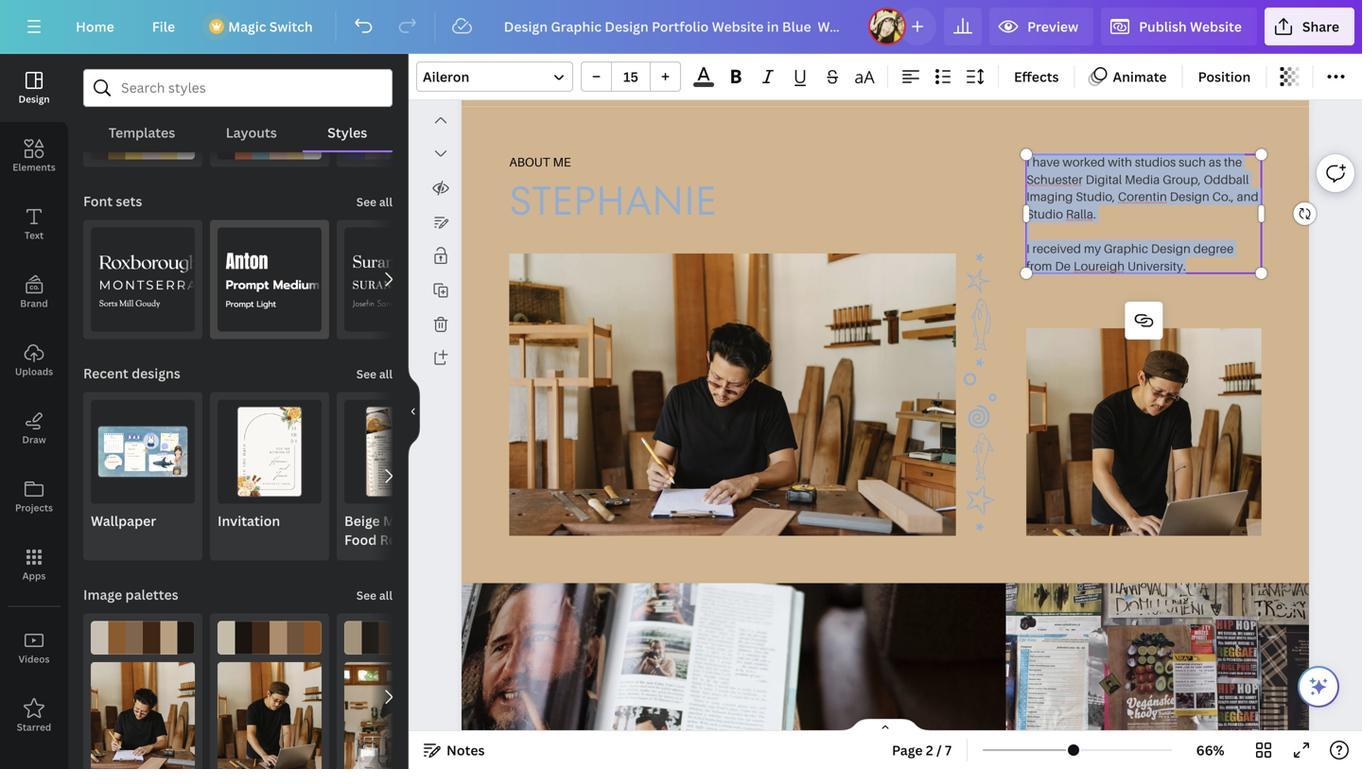 Task type: describe. For each thing, give the bounding box(es) containing it.
see for image palettes
[[356, 588, 377, 603]]

ralla.
[[1066, 206, 1096, 221]]

imaging
[[1026, 189, 1073, 204]]

apps button
[[0, 531, 68, 599]]

˚
[[952, 392, 1010, 403]]

such
[[1179, 154, 1206, 169]]

beige minimal food recipe blog graphic button
[[337, 392, 456, 568]]

apply "stone castle" style image
[[344, 55, 448, 159]]

blog
[[344, 550, 373, 568]]

projects button
[[0, 463, 68, 531]]

animate button
[[1083, 61, 1174, 92]]

preview button
[[990, 8, 1094, 45]]

i received my graphic design degree from de loureigh university.
[[1026, 241, 1234, 273]]

see all button for font sets
[[354, 182, 394, 220]]

starred
[[17, 721, 51, 734]]

layouts
[[226, 123, 277, 141]]

about me
[[509, 154, 571, 169]]

graphic inside beige minimal food recipe blog graphic
[[376, 550, 427, 568]]

see for recent designs
[[356, 366, 377, 382]]

from
[[1026, 258, 1052, 273]]

recent
[[83, 364, 128, 382]]

position button
[[1191, 61, 1258, 92]]

aileron
[[423, 68, 469, 86]]

templates button
[[83, 114, 201, 150]]

draw button
[[0, 394, 68, 463]]

file button
[[137, 8, 190, 45]]

Design title text field
[[489, 8, 861, 45]]

✩
[[952, 483, 1010, 517]]

pensive artisan using laptop in creative workshop studio image
[[218, 662, 322, 769]]

publish
[[1139, 17, 1187, 35]]

preview
[[1027, 17, 1078, 35]]

media
[[1125, 172, 1160, 186]]

7
[[945, 741, 952, 759]]

starred button
[[0, 682, 68, 750]]

as
[[1209, 154, 1221, 169]]

switch
[[269, 17, 313, 35]]

invitation button
[[210, 392, 329, 561]]

studio
[[1026, 206, 1063, 221]]

none text field containing i have worked with studios such as the schuester digital media group, oddball imaging studio, corentin design co., and studio ralla.
[[1026, 153, 1262, 274]]

graphic inside 'i received my graphic design degree from de loureigh university.'
[[1104, 241, 1148, 256]]

studio,
[[1076, 189, 1115, 204]]

wallpaper button
[[83, 392, 202, 561]]

｡
[[952, 371, 1010, 392]]

de
[[1055, 258, 1071, 273]]

Search styles search field
[[121, 70, 355, 106]]

design inside button
[[18, 93, 50, 105]]

with
[[1108, 154, 1132, 169]]

position
[[1198, 68, 1251, 86]]

design inside 'i received my graphic design degree from de loureigh university.'
[[1151, 241, 1191, 256]]

font
[[83, 192, 113, 210]]

magic switch
[[228, 17, 313, 35]]

2
[[926, 741, 933, 759]]

see for font sets
[[356, 194, 377, 210]]

font sets button
[[81, 182, 144, 220]]

corentin
[[1118, 189, 1167, 204]]

𓆟
[[952, 296, 1010, 353]]

all for image palettes
[[379, 588, 393, 603]]

text button
[[0, 190, 68, 258]]

layouts button
[[201, 114, 302, 150]]

home link
[[61, 8, 129, 45]]

invitation
[[218, 512, 280, 530]]

66%
[[1196, 741, 1225, 759]]

magic
[[228, 17, 266, 35]]

see all button for image palettes
[[354, 576, 394, 614]]

publish website button
[[1101, 8, 1257, 45]]

page
[[892, 741, 923, 759]]

see all for image palettes
[[356, 588, 393, 603]]

image
[[83, 586, 122, 604]]

uploads button
[[0, 326, 68, 394]]

beige
[[344, 512, 380, 530]]

𖦹
[[952, 403, 1010, 430]]

file
[[152, 17, 175, 35]]

see all for recent designs
[[356, 366, 393, 382]]

and
[[1237, 189, 1259, 204]]

apply style image
[[344, 621, 448, 655]]

animate
[[1113, 68, 1167, 86]]

videos
[[18, 653, 50, 665]]

wallpaper
[[91, 512, 156, 530]]



Task type: locate. For each thing, give the bounding box(es) containing it.
3 see all from the top
[[356, 588, 393, 603]]

1 vertical spatial all
[[379, 366, 393, 382]]

all down styles button
[[379, 194, 393, 210]]

palettes
[[125, 586, 178, 604]]

recipe
[[380, 531, 424, 549]]

1 horizontal spatial graphic
[[1104, 241, 1148, 256]]

1 see all from the top
[[356, 194, 393, 210]]

i inside 'i received my graphic design degree from de loureigh university.'
[[1026, 241, 1030, 256]]

brand
[[20, 297, 48, 310]]

i up 'from'
[[1026, 241, 1030, 256]]

2 see all from the top
[[356, 366, 393, 382]]

1 see from the top
[[356, 194, 377, 210]]

see all button for recent designs
[[354, 354, 394, 392]]

2 vertical spatial design
[[1151, 241, 1191, 256]]

0 vertical spatial i
[[1026, 154, 1030, 169]]

oddball
[[1204, 172, 1249, 186]]

0 vertical spatial design
[[18, 93, 50, 105]]

0 horizontal spatial graphic
[[376, 550, 427, 568]]

aileron button
[[416, 61, 573, 92]]

text
[[24, 229, 44, 242]]

university.
[[1128, 258, 1186, 273]]

beige minimal food recipe blog graphic
[[344, 512, 435, 568]]

i have worked with studios such as the schuester digital media group, oddball imaging studio, corentin design co., and studio ralla.
[[1026, 154, 1259, 221]]

magic switch button
[[198, 8, 328, 45]]

canva assistant image
[[1307, 675, 1330, 698]]

loureigh
[[1074, 258, 1125, 273]]

see all down blog
[[356, 588, 393, 603]]

0 vertical spatial graphic
[[1104, 241, 1148, 256]]

i
[[1026, 154, 1030, 169], [1026, 241, 1030, 256]]

all up apply style image
[[379, 588, 393, 603]]

see all left hide image
[[356, 366, 393, 382]]

page 2 / 7 button
[[884, 735, 959, 765]]

apps
[[22, 569, 46, 582]]

uploads
[[15, 365, 53, 378]]

⋆ up ˚
[[952, 353, 1010, 371]]

designs
[[132, 364, 180, 382]]

side panel tab list
[[0, 54, 68, 750]]

all for recent designs
[[379, 366, 393, 382]]

1 see all button from the top
[[354, 182, 394, 220]]

1 all from the top
[[379, 194, 393, 210]]

3 see from the top
[[356, 588, 377, 603]]

apply "thrift shop" style image
[[218, 55, 322, 159]]

design down "group,"
[[1170, 189, 1210, 204]]

share button
[[1265, 8, 1355, 45]]

2 ⋆ from the top
[[952, 353, 1010, 371]]

notes button
[[416, 735, 492, 765]]

home
[[76, 17, 114, 35]]

the
[[1224, 154, 1242, 169]]

0 vertical spatial all
[[379, 194, 393, 210]]

worked
[[1063, 154, 1105, 169]]

2 see from the top
[[356, 366, 377, 382]]

⋆
[[952, 247, 1010, 266], [952, 353, 1010, 371], [952, 517, 1010, 536]]

food
[[344, 531, 377, 549]]

all
[[379, 194, 393, 210], [379, 366, 393, 382], [379, 588, 393, 603]]

design inside i have worked with studios such as the schuester digital media group, oddball imaging studio, corentin design co., and studio ralla.
[[1170, 189, 1210, 204]]

see all button left hide image
[[354, 354, 394, 392]]

degree
[[1194, 241, 1234, 256]]

elements
[[13, 161, 56, 174]]

see
[[356, 194, 377, 210], [356, 366, 377, 382], [356, 588, 377, 603]]

0 vertical spatial ⋆
[[952, 247, 1010, 266]]

⋆ down 𓆜
[[952, 517, 1010, 536]]

0 vertical spatial see all button
[[354, 182, 394, 220]]

brand button
[[0, 258, 68, 326]]

have
[[1033, 154, 1060, 169]]

1 vertical spatial design
[[1170, 189, 1210, 204]]

apply "lemon meringue" style image
[[91, 55, 195, 159]]

1 i from the top
[[1026, 154, 1030, 169]]

i left 'have'
[[1026, 154, 1030, 169]]

my
[[1084, 241, 1101, 256]]

projects
[[15, 501, 53, 514]]

recent designs
[[83, 364, 180, 382]]

all left hide image
[[379, 366, 393, 382]]

page 2 / 7
[[892, 741, 952, 759]]

1 vertical spatial see all
[[356, 366, 393, 382]]

share
[[1302, 17, 1339, 35]]

received
[[1033, 241, 1081, 256]]

font sets
[[83, 192, 142, 210]]

1 vertical spatial ⋆
[[952, 353, 1010, 371]]

see all button down styles button
[[354, 182, 394, 220]]

1 ⋆ from the top
[[952, 247, 1010, 266]]

#393636 image
[[694, 82, 714, 87]]

show pages image
[[840, 718, 931, 733]]

1 vertical spatial see
[[356, 366, 377, 382]]

3 ⋆ from the top
[[952, 517, 1010, 536]]

templates
[[109, 123, 175, 141]]

i for schuester
[[1026, 154, 1030, 169]]

all for font sets
[[379, 194, 393, 210]]

𓆜
[[952, 430, 1010, 483]]

see all
[[356, 194, 393, 210], [356, 366, 393, 382], [356, 588, 393, 603]]

see all for font sets
[[356, 194, 393, 210]]

effects button
[[1006, 61, 1067, 92]]

2 all from the top
[[379, 366, 393, 382]]

2 i from the top
[[1026, 241, 1030, 256]]

recent designs button
[[81, 354, 182, 392]]

3 all from the top
[[379, 588, 393, 603]]

image palettes button
[[81, 576, 180, 614]]

minimal
[[383, 512, 435, 530]]

see left hide image
[[356, 366, 377, 382]]

design button
[[0, 54, 68, 122]]

me
[[553, 154, 571, 169]]

0 vertical spatial see
[[356, 194, 377, 210]]

see all down styles button
[[356, 194, 393, 210]]

group
[[581, 61, 681, 92]]

stephanie
[[509, 172, 717, 229]]

effects
[[1014, 68, 1059, 86]]

sets
[[116, 192, 142, 210]]

None text field
[[1026, 153, 1262, 274]]

graphic down "recipe"
[[376, 550, 427, 568]]

2 vertical spatial ⋆
[[952, 517, 1010, 536]]

design
[[18, 93, 50, 105], [1170, 189, 1210, 204], [1151, 241, 1191, 256]]

notes
[[446, 741, 485, 759]]

⋆ left 'from'
[[952, 247, 1010, 266]]

3 see all button from the top
[[354, 576, 394, 614]]

co.,
[[1212, 189, 1234, 204]]

see down styles button
[[356, 194, 377, 210]]

design up elements 'button'
[[18, 93, 50, 105]]

graphic up "loureigh"
[[1104, 241, 1148, 256]]

1 vertical spatial graphic
[[376, 550, 427, 568]]

#393636 image
[[694, 82, 714, 87]]

– – number field
[[618, 68, 644, 86]]

image palettes
[[83, 586, 178, 604]]

2 vertical spatial all
[[379, 588, 393, 603]]

styles
[[328, 123, 367, 141]]

1 vertical spatial see all button
[[354, 354, 394, 392]]

focused ethnic craftsman working in creative carpenter studio image
[[91, 662, 195, 769]]

66% button
[[1180, 735, 1241, 765]]

website
[[1190, 17, 1242, 35]]

i for loureigh
[[1026, 241, 1030, 256]]

⋆ ⭒ 𓆟 ⋆ ｡ ˚ 𖦹 𓆜 ✩ ⋆
[[952, 247, 1010, 536]]

see down blog
[[356, 588, 377, 603]]

digital
[[1086, 172, 1122, 186]]

design up university.
[[1151, 241, 1191, 256]]

2 vertical spatial see all
[[356, 588, 393, 603]]

⭒
[[952, 266, 1010, 296]]

group,
[[1163, 172, 1201, 186]]

0 vertical spatial see all
[[356, 194, 393, 210]]

schuester
[[1026, 172, 1083, 186]]

styles button
[[302, 114, 393, 150]]

2 see all button from the top
[[354, 354, 394, 392]]

2 vertical spatial see
[[356, 588, 377, 603]]

see all button down blog
[[354, 576, 394, 614]]

/
[[936, 741, 942, 759]]

2 vertical spatial see all button
[[354, 576, 394, 614]]

about
[[509, 154, 550, 169]]

graphic
[[1104, 241, 1148, 256], [376, 550, 427, 568]]

main menu bar
[[0, 0, 1362, 54]]

videos button
[[0, 614, 68, 682]]

elements button
[[0, 122, 68, 190]]

i inside i have worked with studios such as the schuester digital media group, oddball imaging studio, corentin design co., and studio ralla.
[[1026, 154, 1030, 169]]

1 vertical spatial i
[[1026, 241, 1030, 256]]

hide image
[[408, 366, 420, 457]]



Task type: vqa. For each thing, say whether or not it's contained in the screenshot.
stephanie aranda icon at right
no



